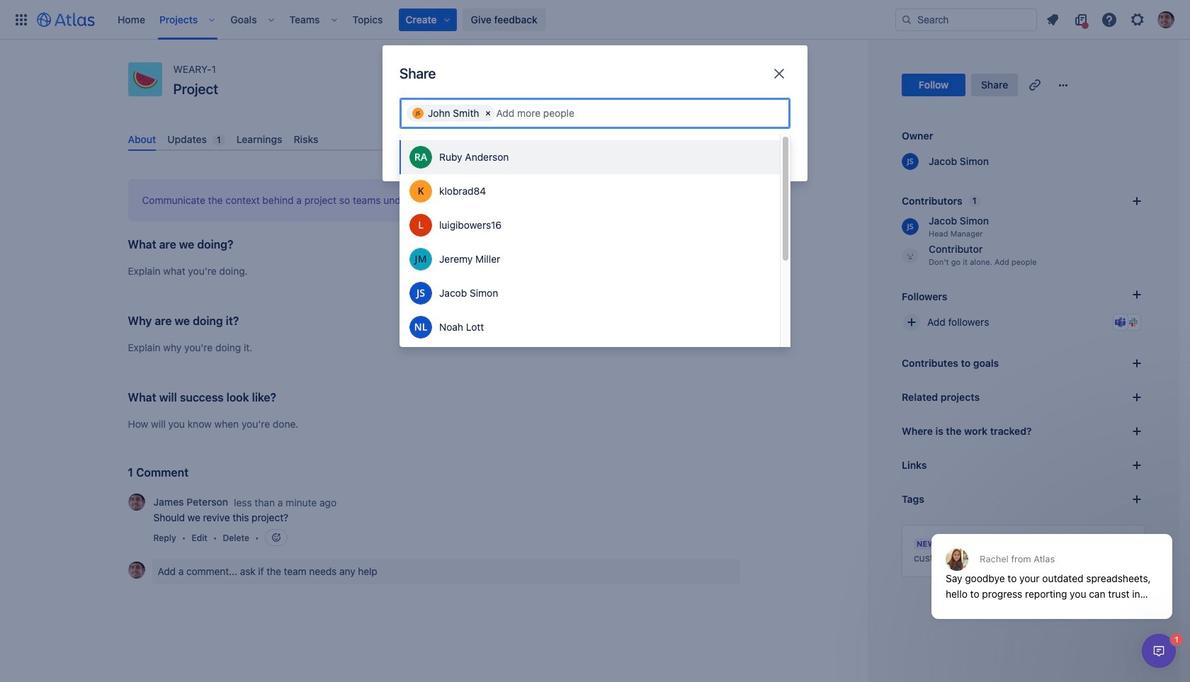 Task type: vqa. For each thing, say whether or not it's contained in the screenshot.
Close drawer IMAGE
no



Task type: locate. For each thing, give the bounding box(es) containing it.
dialog
[[925, 500, 1180, 630], [1142, 634, 1176, 668]]

add follower image
[[904, 314, 921, 331]]

add a follower image
[[1129, 286, 1146, 303]]

help image
[[1101, 11, 1118, 28]]

None search field
[[896, 8, 1038, 31]]

msteams logo showing  channels are connected to this project image
[[1116, 317, 1127, 328]]

slack logo showing nan channels are connected to this project image
[[1128, 317, 1140, 328]]

banner
[[0, 0, 1191, 40]]

tab list
[[122, 128, 746, 151]]

search image
[[901, 14, 913, 25]]



Task type: describe. For each thing, give the bounding box(es) containing it.
Search field
[[896, 8, 1038, 31]]

Add more people text field
[[496, 106, 584, 120]]

0 vertical spatial dialog
[[925, 500, 1180, 630]]

1 vertical spatial dialog
[[1142, 634, 1176, 668]]

top element
[[9, 0, 896, 39]]

clear image
[[482, 108, 494, 119]]

close modal image
[[771, 65, 788, 82]]

close banner image
[[1123, 537, 1134, 549]]



